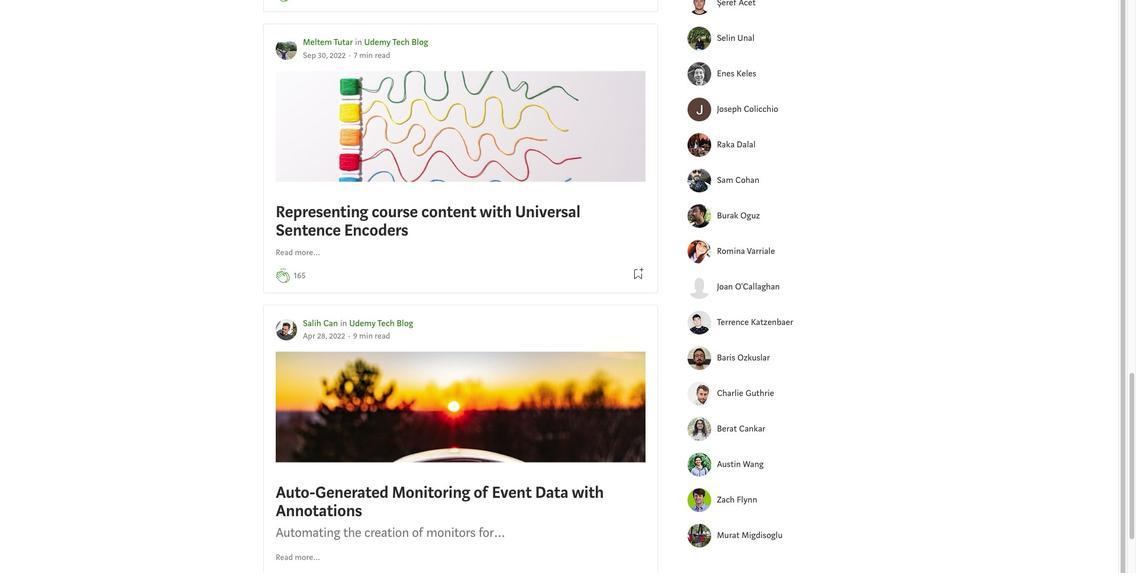 Task type: vqa. For each thing, say whether or not it's contained in the screenshot.
28,
yes



Task type: locate. For each thing, give the bounding box(es) containing it.
0 vertical spatial read
[[276, 247, 293, 258]]

more… up 165
[[295, 247, 321, 258]]

read
[[276, 247, 293, 258], [276, 552, 293, 563]]

1 vertical spatial more…
[[295, 552, 321, 563]]

keles
[[737, 68, 757, 79]]

event
[[492, 482, 532, 503]]

baris
[[717, 352, 736, 363]]

1 vertical spatial read more… link
[[276, 552, 321, 564]]

in for representing course content with universal sentence encoders
[[355, 37, 362, 48]]

read more… link down 'automating'
[[276, 552, 321, 564]]

varriale
[[747, 246, 775, 257]]

sam cohan
[[717, 175, 760, 186]]

2 more… from the top
[[295, 552, 321, 563]]

1 vertical spatial of
[[412, 524, 424, 541]]

2022 down tutar
[[330, 50, 346, 61]]

0 vertical spatial read more…
[[276, 247, 321, 258]]

1 vertical spatial read more…
[[276, 552, 321, 563]]

raka dalal link
[[717, 138, 806, 152]]

meltem tutar in udemy tech blog
[[303, 37, 428, 48]]

2022 for auto-generated monitoring of event data with annotations
[[329, 331, 345, 342]]

berat cankar
[[717, 423, 766, 434]]

go to the profile of şeref acet image
[[688, 0, 711, 15]]

more… down 'automating'
[[295, 552, 321, 563]]

1 read from the top
[[276, 247, 293, 258]]

with
[[480, 201, 512, 223], [572, 482, 604, 503]]

murat migdisoglu
[[717, 530, 783, 541]]

katzenbaer
[[751, 317, 794, 328]]

zach flynn
[[717, 494, 758, 506]]

1 vertical spatial udemy tech blog link
[[349, 318, 413, 329]]

2 read more… link from the top
[[276, 552, 321, 564]]

9 min read image
[[353, 331, 390, 342]]

read more… link
[[276, 247, 321, 259], [276, 552, 321, 564]]

with inside auto-generated monitoring of event data with annotations automating the creation of monitors for…
[[572, 482, 604, 503]]

go to the profile of zach flynn image
[[688, 488, 711, 512]]

0 horizontal spatial in
[[340, 318, 347, 329]]

0 vertical spatial blog
[[412, 37, 428, 48]]

raka dalal
[[717, 139, 756, 150]]

udemy up 7 min read image
[[364, 37, 391, 48]]

zach flynn link
[[717, 494, 806, 507]]

0 vertical spatial udemy
[[364, 37, 391, 48]]

1 read more… link from the top
[[276, 247, 321, 259]]

blog
[[412, 37, 428, 48], [397, 318, 413, 329]]

udemy up 9 min read image
[[349, 318, 376, 329]]

enes
[[717, 68, 735, 79]]

go to the profile of romina varriale image
[[688, 240, 711, 264]]

with right data
[[572, 482, 604, 503]]

of
[[474, 482, 489, 503], [412, 524, 424, 541]]

baris ozkuslar link
[[717, 352, 806, 365]]

terrence katzenbaer
[[717, 317, 794, 328]]

1 vertical spatial in
[[340, 318, 347, 329]]

1 horizontal spatial in
[[355, 37, 362, 48]]

in right tutar
[[355, 37, 362, 48]]

salih
[[303, 318, 321, 329]]

go to the profile of terrence katzenbaer image
[[688, 311, 711, 335]]

1 vertical spatial with
[[572, 482, 604, 503]]

1 more… from the top
[[295, 247, 321, 258]]

in right can
[[340, 318, 347, 329]]

1 vertical spatial read
[[276, 552, 293, 563]]

udemy tech blog link up 7 min read image
[[364, 37, 428, 48]]

udemy tech blog link for auto-generated monitoring of event data with annotations
[[349, 318, 413, 329]]

read more… for auto-generated monitoring of event data with annotations
[[276, 552, 321, 563]]

course
[[372, 201, 418, 223]]

1 vertical spatial tech
[[378, 318, 395, 329]]

read down representing
[[276, 247, 293, 258]]

2022 down can
[[329, 331, 345, 342]]

0 vertical spatial tech
[[393, 37, 410, 48]]

generated
[[315, 482, 389, 503]]

sep 30, 2022
[[303, 50, 346, 61]]

selin
[[717, 33, 736, 44]]

0 vertical spatial in
[[355, 37, 362, 48]]

go to the profile of sam cohan image
[[688, 169, 711, 192]]

in
[[355, 37, 362, 48], [340, 318, 347, 329]]

read down 'automating'
[[276, 552, 293, 563]]

read more… down 'automating'
[[276, 552, 321, 563]]

1 vertical spatial blog
[[397, 318, 413, 329]]

content
[[422, 201, 476, 223]]

universal
[[515, 201, 581, 223]]

udemy tech blog link up 9 min read image
[[349, 318, 413, 329]]

1 vertical spatial 2022
[[329, 331, 345, 342]]

165 button
[[294, 269, 306, 282]]

sep
[[303, 50, 316, 61]]

salih can link
[[303, 318, 338, 329]]

0 horizontal spatial with
[[480, 201, 512, 223]]

unal
[[738, 33, 755, 44]]

read for auto-generated monitoring of event data with annotations
[[276, 552, 293, 563]]

0 vertical spatial of
[[474, 482, 489, 503]]

with right content
[[480, 201, 512, 223]]

data
[[535, 482, 569, 503]]

1 horizontal spatial with
[[572, 482, 604, 503]]

0 vertical spatial udemy tech blog link
[[364, 37, 428, 48]]

30,
[[318, 50, 328, 61]]

murat migdisoglu link
[[717, 529, 806, 542]]

of left 'event'
[[474, 482, 489, 503]]

0 vertical spatial 2022
[[330, 50, 346, 61]]

2022 for representing course content with universal sentence encoders
[[330, 50, 346, 61]]

0 vertical spatial with
[[480, 201, 512, 223]]

romina varriale
[[717, 246, 775, 257]]

2 read from the top
[[276, 552, 293, 563]]

go to the profile of enes keles image
[[688, 62, 711, 86]]

0 vertical spatial read more… link
[[276, 247, 321, 259]]

enes keles link
[[717, 67, 806, 81]]

austin wang link
[[717, 458, 806, 471]]

more… for representing course content with universal sentence encoders
[[295, 247, 321, 258]]

read more… link for auto-generated monitoring of event data with annotations
[[276, 552, 321, 564]]

romina varriale link
[[717, 245, 806, 258]]

oguz
[[741, 210, 760, 221]]

1 read more… from the top
[[276, 247, 321, 258]]

2 read more… from the top
[[276, 552, 321, 563]]

2022
[[330, 50, 346, 61], [329, 331, 345, 342]]

more…
[[295, 247, 321, 258], [295, 552, 321, 563]]

tech
[[393, 37, 410, 48], [378, 318, 395, 329]]

apr
[[303, 331, 315, 342]]

migdisoglu
[[742, 530, 783, 541]]

joan
[[717, 281, 733, 292]]

tech right tutar
[[393, 37, 410, 48]]

annotations
[[276, 501, 362, 522]]

cankar
[[739, 423, 766, 434]]

1 vertical spatial udemy
[[349, 318, 376, 329]]

read more… link up 165
[[276, 247, 321, 259]]

burak
[[717, 210, 739, 221]]

representing
[[276, 201, 368, 223]]

read more… up 165
[[276, 247, 321, 258]]

go to the profile of austin wang image
[[688, 453, 711, 477]]

tech up 9 min read image
[[378, 318, 395, 329]]

0 vertical spatial more…
[[295, 247, 321, 258]]

charlie guthrie
[[717, 388, 775, 399]]

of right the creation
[[412, 524, 424, 541]]

udemy tech blog link
[[364, 37, 428, 48], [349, 318, 413, 329]]



Task type: describe. For each thing, give the bounding box(es) containing it.
go to the profile of raka dalal image
[[688, 133, 711, 157]]

with inside 'representing course content with universal sentence encoders'
[[480, 201, 512, 223]]

sentence encoders
[[276, 220, 408, 241]]

salih can in udemy tech blog
[[303, 318, 413, 329]]

selin unal link
[[717, 32, 806, 45]]

blog for auto-generated monitoring of event data with annotations
[[397, 318, 413, 329]]

auto-
[[276, 482, 315, 503]]

go to the profile of salih can image
[[276, 319, 297, 341]]

terrence katzenbaer link
[[717, 316, 806, 329]]

representing course content with universal sentence encoders link
[[276, 71, 646, 243]]

sep 30, 2022 link
[[303, 50, 346, 61]]

auto-generated monitoring of event data with annotations automating the creation of monitors for…
[[276, 482, 604, 541]]

go to the profile of meltem tutar image
[[276, 38, 297, 60]]

murat
[[717, 530, 740, 541]]

28,
[[317, 331, 327, 342]]

go to the profile of burak oguz image
[[688, 204, 711, 228]]

monitoring
[[392, 482, 470, 503]]

enes keles
[[717, 68, 757, 79]]

dalal
[[737, 139, 756, 150]]

165
[[294, 270, 306, 281]]

sam cohan link
[[717, 174, 806, 187]]

automating
[[276, 524, 340, 541]]

meltem
[[303, 37, 332, 48]]

0 horizontal spatial of
[[412, 524, 424, 541]]

read for representing course content with universal sentence encoders
[[276, 247, 293, 258]]

zach
[[717, 494, 735, 506]]

joseph colicchio link
[[717, 103, 806, 116]]

ozkuslar
[[738, 352, 770, 363]]

joseph colicchio
[[717, 104, 779, 115]]

creation
[[364, 524, 409, 541]]

go to the profile of berat cankar image
[[688, 417, 711, 441]]

the
[[343, 524, 362, 541]]

7 min read image
[[354, 50, 391, 61]]

go to the profile of murat migdisoglu image
[[688, 524, 711, 548]]

in for auto-generated monitoring of event data with annotations
[[340, 318, 347, 329]]

berat cankar link
[[717, 423, 806, 436]]

blog for representing course content with universal sentence encoders
[[412, 37, 428, 48]]

go to the profile of baris ozkuslar image
[[688, 346, 711, 370]]

romina
[[717, 246, 745, 257]]

colicchio
[[744, 104, 779, 115]]

tutar
[[334, 37, 353, 48]]

can
[[323, 318, 338, 329]]

tech for representing course content with universal sentence encoders
[[393, 37, 410, 48]]

udemy for representing course content with universal sentence encoders
[[364, 37, 391, 48]]

go to the profile of joan o'callaghan image
[[688, 275, 711, 299]]

read more… for representing course content with universal sentence encoders
[[276, 247, 321, 258]]

representing course content with universal sentence encoders
[[276, 201, 581, 241]]

baris ozkuslar
[[717, 352, 770, 363]]

wang
[[743, 459, 764, 470]]

read more… link for representing course content with universal sentence encoders
[[276, 247, 321, 259]]

o'callaghan
[[735, 281, 780, 292]]

burak oguz link
[[717, 210, 806, 223]]

austin wang
[[717, 459, 764, 470]]

joan o'callaghan
[[717, 281, 780, 292]]

meltem tutar link
[[303, 37, 353, 48]]

joseph
[[717, 104, 742, 115]]

charlie
[[717, 388, 744, 399]]

monitors for…
[[427, 524, 506, 541]]

go to the profile of joseph colicchio image
[[688, 98, 711, 121]]

more… for auto-generated monitoring of event data with annotations
[[295, 552, 321, 563]]

burak oguz
[[717, 210, 760, 221]]

1 horizontal spatial of
[[474, 482, 489, 503]]

cohan
[[736, 175, 760, 186]]

go to the profile of charlie guthrie image
[[688, 382, 711, 406]]

terrence
[[717, 317, 749, 328]]

sam
[[717, 175, 734, 186]]

flynn
[[737, 494, 758, 506]]

selin unal
[[717, 33, 755, 44]]

berat
[[717, 423, 737, 434]]

charlie guthrie link
[[717, 387, 806, 400]]

raka
[[717, 139, 735, 150]]

udemy for auto-generated monitoring of event data with annotations
[[349, 318, 376, 329]]

austin
[[717, 459, 741, 470]]

apr 28, 2022
[[303, 331, 345, 342]]

tech for auto-generated monitoring of event data with annotations
[[378, 318, 395, 329]]

guthrie
[[746, 388, 775, 399]]

go to the profile of selin unal image
[[688, 27, 711, 50]]

udemy tech blog link for representing course content with universal sentence encoders
[[364, 37, 428, 48]]

apr 28, 2022 link
[[303, 331, 345, 342]]

joan o'callaghan link
[[717, 281, 806, 294]]



